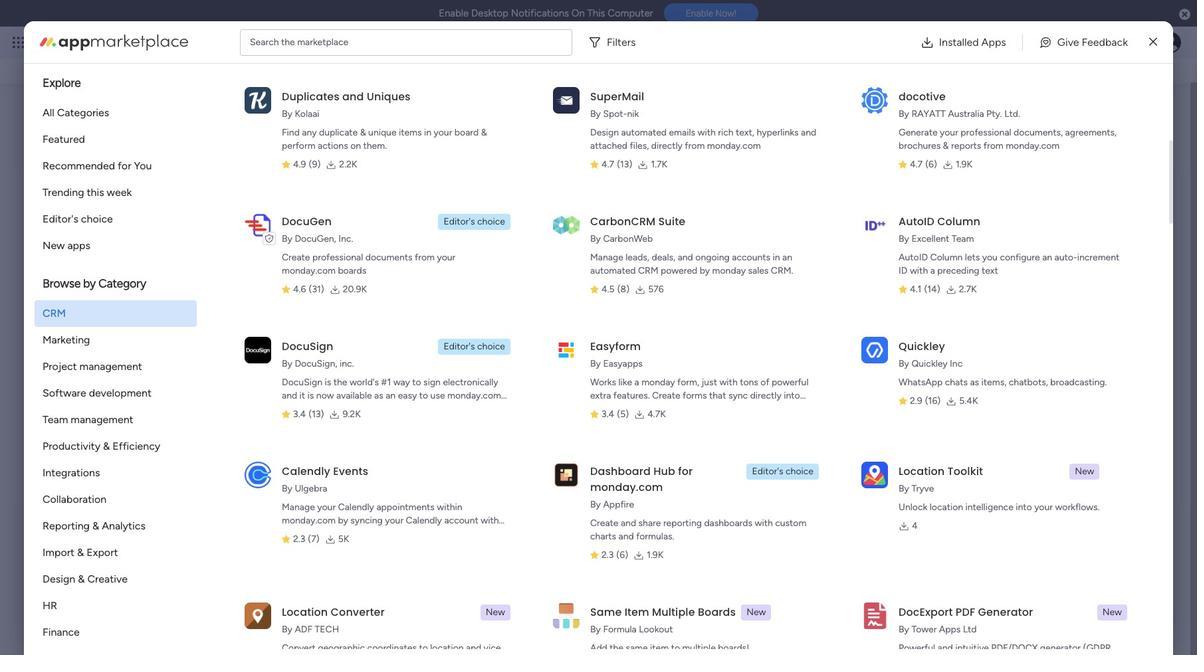 Task type: vqa. For each thing, say whether or not it's contained in the screenshot.


Task type: locate. For each thing, give the bounding box(es) containing it.
0 horizontal spatial a
[[635, 377, 640, 388]]

2 horizontal spatial main
[[384, 267, 404, 279]]

notifications image
[[964, 36, 978, 49]]

& inside generate your professional documents, agreements, brochures & reports from monday.com
[[943, 140, 949, 152]]

geographic
[[318, 643, 365, 654]]

1 vertical spatial location
[[282, 605, 328, 620]]

> for notes
[[156, 267, 161, 279]]

project management
[[43, 360, 142, 373]]

0 horizontal spatial 2.3
[[293, 534, 305, 545]]

with left custom
[[755, 518, 773, 529]]

works
[[591, 377, 617, 388]]

sign
[[424, 377, 441, 388]]

autoid for autoid column lets you configure an auto-increment id with a preceding text
[[899, 252, 928, 263]]

0 vertical spatial the
[[281, 36, 295, 48]]

within down "features."
[[629, 404, 654, 415]]

a inside works like a monday form, just with tons of powerful extra features. create forms that sync directly into monday, within seconds.
[[635, 377, 640, 388]]

app logo image for create and share reporting dashboards with custom charts and formulas.
[[553, 462, 580, 489]]

0 horizontal spatial for
[[118, 160, 131, 172]]

enable now!
[[686, 8, 737, 19]]

and inside powerful and intuitive pdf/docx generator (gdpr
[[938, 643, 954, 654]]

text,
[[736, 127, 755, 138]]

automated up 4.5 (8)
[[591, 265, 636, 277]]

1 horizontal spatial as
[[971, 377, 980, 388]]

2 horizontal spatial the
[[610, 643, 624, 654]]

docusign inside docusign is the world's #1 way to sign electronically and it is now available as an easy to use monday.com app
[[282, 377, 323, 388]]

a
[[931, 265, 936, 277], [635, 377, 640, 388]]

quick
[[1091, 52, 1118, 65]]

0 horizontal spatial search
[[250, 36, 279, 48]]

emails
[[669, 127, 696, 138]]

manage for carboncrm suite
[[591, 252, 624, 263]]

is right it
[[308, 390, 314, 402]]

column
[[938, 214, 981, 229], [931, 252, 963, 263]]

enable inside the enable now! button
[[686, 8, 714, 19]]

featured
[[43, 133, 85, 146]]

2 horizontal spatial monday
[[713, 265, 746, 277]]

new right boards
[[747, 607, 766, 618]]

1 horizontal spatial (13)
[[617, 159, 633, 170]]

in left minutes
[[1074, 209, 1082, 221]]

0 horizontal spatial workspaces
[[81, 502, 147, 517]]

electronically
[[443, 377, 499, 388]]

column inside autoid column lets you configure an auto-increment id with a preceding text
[[931, 252, 963, 263]]

2.3 for 2.3 (7)
[[293, 534, 305, 545]]

and inside convert geographic coordinates to location and vice
[[466, 643, 482, 654]]

explore for explore
[[43, 76, 81, 90]]

from right 'documents'
[[415, 252, 435, 263]]

from inside create professional documents from your monday.com boards
[[415, 252, 435, 263]]

1 horizontal spatial the
[[334, 377, 347, 388]]

0 horizontal spatial within
[[437, 502, 463, 513]]

0 vertical spatial marketing
[[299, 245, 349, 258]]

column inside autoid column by excellent team
[[938, 214, 981, 229]]

1 horizontal spatial within
[[629, 404, 654, 415]]

management up 20.9k
[[319, 267, 374, 279]]

find
[[282, 127, 300, 138]]

your inside the find any duplicate & unique items in your board & perform actions on them.
[[434, 127, 452, 138]]

for
[[118, 160, 131, 172], [679, 464, 693, 479]]

app logo image for manage leads, deals, and ongoing accounts in an automated crm powered by monday sales crm.
[[553, 212, 580, 239]]

editor's for docugen
[[444, 216, 475, 227]]

(6) for 2.3 (6)
[[617, 550, 629, 561]]

editor's up the electronically
[[444, 341, 475, 352]]

and right hyperlinks
[[801, 127, 817, 138]]

give feedback button
[[1029, 29, 1139, 56]]

app logo image for powerful and intuitive pdf/docx generator (gdpr
[[862, 603, 889, 630]]

help image
[[1114, 36, 1127, 49]]

component image
[[59, 266, 71, 278]]

1 image
[[1004, 27, 1016, 42]]

0 horizontal spatial 3.4
[[293, 409, 306, 420]]

by up 5k
[[338, 515, 348, 527]]

same
[[591, 605, 622, 620]]

search inside button
[[1121, 52, 1154, 65]]

professional down the pty.
[[961, 127, 1012, 138]]

and left the vice
[[466, 643, 482, 654]]

this
[[87, 186, 104, 199]]

4.6
[[293, 284, 306, 295]]

1 work management > main workspace from the left
[[76, 267, 231, 279]]

2.3 left (7)
[[293, 534, 305, 545]]

2 horizontal spatial work
[[296, 267, 317, 279]]

autoid inside autoid column lets you configure an auto-increment id with a preceding text
[[899, 252, 928, 263]]

3.4 down it
[[293, 409, 306, 420]]

new for docexport pdf generator
[[1103, 607, 1123, 618]]

monday.com inside docusign is the world's #1 way to sign electronically and it is now available as an easy to use monday.com app
[[448, 390, 501, 402]]

& left reports
[[943, 140, 949, 152]]

4.7 down brochures at the right of page
[[910, 159, 923, 170]]

search right see at top
[[250, 36, 279, 48]]

chatbots,
[[1009, 377, 1049, 388]]

workspace image
[[65, 541, 96, 573]]

templates inside the boost your workflow in minutes with ready-made templates
[[1033, 225, 1081, 237]]

quickly
[[27, 59, 63, 72]]

1 vertical spatial automated
[[591, 265, 636, 277]]

editor's down trending
[[43, 213, 78, 225]]

autoid inside autoid column by excellent team
[[899, 214, 935, 229]]

generator
[[979, 605, 1034, 620]]

from down emails
[[685, 140, 705, 152]]

kolaai
[[295, 108, 320, 120]]

column up excellent
[[938, 214, 981, 229]]

3.4 for 3.4 (5)
[[602, 409, 615, 420]]

0 vertical spatial 2.3
[[293, 534, 305, 545]]

3.4 (5)
[[602, 409, 629, 420]]

3.4
[[293, 409, 306, 420], [602, 409, 615, 420]]

0 horizontal spatial professional
[[313, 252, 363, 263]]

2 vertical spatial in
[[773, 252, 781, 263]]

2 horizontal spatial calendly
[[406, 515, 442, 527]]

1 vertical spatial (6)
[[617, 550, 629, 561]]

your inside generate your professional documents, agreements, brochures & reports from monday.com
[[940, 127, 959, 138]]

monday.com down rich
[[707, 140, 761, 152]]

1 vertical spatial autoid
[[899, 252, 928, 263]]

calendly down appointments
[[406, 515, 442, 527]]

new for location toolkit
[[1076, 466, 1095, 478]]

app logo image for autoid column lets you configure an auto-increment id with a preceding text
[[862, 212, 889, 239]]

boards!
[[718, 643, 750, 654]]

0 horizontal spatial the
[[281, 36, 295, 48]]

new up the vice
[[486, 607, 505, 618]]

editor's
[[43, 213, 78, 225], [444, 216, 475, 227], [444, 341, 475, 352], [752, 466, 784, 478]]

monday.com down the electronically
[[448, 390, 501, 402]]

2 > from the left
[[376, 267, 382, 279]]

main for marketing plan
[[384, 267, 404, 279]]

in inside manage leads, deals, and ongoing accounts in an automated crm powered by monday sales crm.
[[773, 252, 781, 263]]

share
[[639, 518, 661, 529]]

design for design automated emails with rich text, hyperlinks and attached files, directly from monday.com
[[591, 127, 619, 138]]

with left rich
[[698, 127, 716, 138]]

marketing for marketing plan
[[299, 245, 349, 258]]

marketing down by docugen, inc.
[[299, 245, 349, 258]]

2.3 down charts at the bottom of page
[[602, 550, 614, 561]]

0 vertical spatial give
[[1058, 36, 1080, 48]]

export
[[87, 547, 118, 559]]

0 vertical spatial docusign
[[282, 339, 334, 354]]

0 horizontal spatial directly
[[652, 140, 683, 152]]

an inside manage leads, deals, and ongoing accounts in an automated crm powered by monday sales crm.
[[783, 252, 793, 263]]

new apps
[[43, 239, 90, 252]]

0 vertical spatial team
[[952, 233, 975, 245]]

appointments
[[377, 502, 435, 513]]

new for same item multiple boards
[[747, 607, 766, 618]]

dashboard
[[591, 464, 651, 479]]

your up reports
[[940, 127, 959, 138]]

column for autoid column by excellent team
[[938, 214, 981, 229]]

0 vertical spatial in
[[424, 127, 432, 138]]

create up charts at the bottom of page
[[591, 518, 619, 529]]

create inside create and share reporting dashboards with custom charts and formulas.
[[591, 518, 619, 529]]

1 horizontal spatial team
[[952, 233, 975, 245]]

suite
[[659, 214, 686, 229]]

directly down of
[[751, 390, 782, 402]]

2.9 (16)
[[910, 396, 941, 407]]

with right account
[[481, 515, 499, 527]]

with right the id
[[910, 265, 929, 277]]

crm
[[638, 265, 659, 277], [43, 307, 66, 320]]

give feedback link
[[1029, 29, 1139, 56]]

public board image
[[280, 245, 294, 259]]

directly inside works like a monday form, just with tons of powerful extra features. create forms that sync directly into monday, within seconds.
[[751, 390, 782, 402]]

0 horizontal spatial create
[[282, 252, 310, 263]]

directly inside design automated emails with rich text, hyperlinks and attached files, directly from monday.com
[[652, 140, 683, 152]]

work up 4.6 (31)
[[296, 267, 317, 279]]

1 vertical spatial 1.9k
[[647, 550, 664, 561]]

3.4 for 3.4 (13)
[[293, 409, 306, 420]]

by
[[700, 265, 710, 277], [83, 277, 96, 291], [338, 515, 348, 527]]

0 vertical spatial apps
[[982, 36, 1007, 48]]

give inside "button"
[[1058, 36, 1080, 48]]

1 horizontal spatial create
[[591, 518, 619, 529]]

0 vertical spatial as
[[971, 377, 980, 388]]

1 vertical spatial team
[[43, 414, 68, 426]]

learn
[[965, 297, 992, 310]]

app logo image left "spot-"
[[553, 87, 580, 114]]

by appfire
[[591, 499, 635, 511]]

reporting
[[43, 520, 90, 533]]

from inside generate your professional documents, agreements, brochures & reports from monday.com
[[984, 140, 1004, 152]]

monday.com inside manage your calendly appointments within monday.com by syncing your calendly account with monday.com﻿
[[282, 515, 336, 527]]

1 vertical spatial give
[[991, 53, 1011, 65]]

location inside convert geographic coordinates to location and vice
[[430, 643, 464, 654]]

docusign
[[282, 339, 334, 354], [282, 377, 323, 388]]

attached
[[591, 140, 628, 152]]

docusign for docusign is the world's #1 way to sign electronically and it is now available as an easy to use monday.com app
[[282, 377, 323, 388]]

0 vertical spatial (6)
[[926, 159, 938, 170]]

manage down ulgebra
[[282, 502, 315, 513]]

location for location toolkit
[[899, 464, 945, 479]]

1 horizontal spatial in
[[773, 252, 781, 263]]

1 horizontal spatial (6)
[[926, 159, 938, 170]]

editor's for dashboard hub for monday.com
[[752, 466, 784, 478]]

you
[[983, 252, 998, 263]]

toolkit
[[948, 464, 984, 479]]

by inside quickley by quickley inc
[[899, 358, 910, 370]]

design for design & creative
[[43, 573, 75, 586]]

team down software
[[43, 414, 68, 426]]

the up available
[[334, 377, 347, 388]]

project
[[43, 360, 77, 373]]

pdf
[[956, 605, 976, 620]]

(6) for 4.7 (6)
[[926, 159, 938, 170]]

and inside duplicates and uniques by kolaai
[[343, 89, 364, 104]]

v2 user feedback image
[[976, 51, 986, 66]]

as down #1
[[374, 390, 384, 402]]

by inside supermail by spot-nik
[[591, 108, 601, 120]]

create and share reporting dashboards with custom charts and formulas.
[[591, 518, 807, 543]]

1 horizontal spatial by
[[338, 515, 348, 527]]

1 vertical spatial manage
[[282, 502, 315, 513]]

professional
[[961, 127, 1012, 138], [313, 252, 363, 263]]

by left tryve
[[899, 483, 910, 495]]

0 horizontal spatial team
[[43, 414, 68, 426]]

convert geographic coordinates to location and vice
[[282, 643, 501, 656]]

see plans button
[[215, 33, 279, 53]]

> right category
[[156, 267, 161, 279]]

1 3.4 from the left
[[293, 409, 306, 420]]

1 horizontal spatial 3.4
[[602, 409, 615, 420]]

reporting & analytics
[[43, 520, 146, 533]]

in inside the find any duplicate & unique items in your board & perform actions on them.
[[424, 127, 432, 138]]

1 horizontal spatial monday
[[642, 377, 675, 388]]

with inside autoid column lets you configure an auto-increment id with a preceding text
[[910, 265, 929, 277]]

on
[[351, 140, 361, 152]]

team inside autoid column by excellent team
[[952, 233, 975, 245]]

1 > from the left
[[156, 267, 161, 279]]

to right way
[[413, 377, 421, 388]]

marketing plan
[[299, 245, 372, 258]]

an down #1
[[386, 390, 396, 402]]

1 horizontal spatial for
[[679, 464, 693, 479]]

0 vertical spatial templates
[[1033, 225, 1081, 237]]

1 horizontal spatial an
[[783, 252, 793, 263]]

and down see at top
[[226, 59, 243, 72]]

1 horizontal spatial explore
[[1022, 254, 1057, 267]]

0 horizontal spatial in
[[424, 127, 432, 138]]

now
[[316, 390, 334, 402]]

productivity & efficiency
[[43, 440, 160, 453]]

app logo image for convert geographic coordinates to location and vice
[[245, 603, 271, 630]]

notes
[[78, 245, 108, 258]]

1 horizontal spatial search
[[1121, 52, 1154, 65]]

with inside the boost your workflow in minutes with ready-made templates
[[1125, 209, 1146, 221]]

1 vertical spatial crm
[[43, 307, 66, 320]]

1 vertical spatial monday
[[713, 265, 746, 277]]

by
[[282, 108, 293, 120], [591, 108, 601, 120], [899, 108, 910, 120], [282, 233, 293, 245], [591, 233, 601, 245], [899, 233, 910, 245], [282, 358, 293, 370], [591, 358, 601, 370], [899, 358, 910, 370], [282, 483, 293, 495], [899, 483, 910, 495], [591, 499, 601, 511], [282, 624, 293, 636], [591, 624, 601, 636], [899, 624, 910, 636]]

1 vertical spatial workspaces
[[81, 502, 147, 517]]

accounts
[[732, 252, 771, 263]]

0 vertical spatial design
[[591, 127, 619, 138]]

(13) down files,
[[617, 159, 633, 170]]

with up sync
[[720, 377, 738, 388]]

by inside manage your calendly appointments within monday.com by syncing your calendly account with monday.com﻿
[[338, 515, 348, 527]]

1 vertical spatial within
[[437, 502, 463, 513]]

lookout
[[639, 624, 673, 636]]

1 horizontal spatial workspaces
[[246, 59, 303, 72]]

app logo image
[[245, 87, 271, 114], [553, 87, 580, 114], [862, 87, 889, 114], [245, 212, 271, 239], [553, 212, 580, 239], [862, 212, 889, 239], [245, 337, 271, 364], [553, 337, 580, 364], [862, 337, 889, 364], [245, 462, 271, 489], [553, 462, 580, 489], [862, 462, 889, 489], [245, 603, 271, 630], [553, 603, 580, 630], [862, 603, 889, 630]]

1 vertical spatial marketing
[[43, 334, 90, 346]]

0 horizontal spatial 1.9k
[[647, 550, 664, 561]]

by left "spot-"
[[591, 108, 601, 120]]

1 horizontal spatial manage
[[591, 252, 624, 263]]

1 vertical spatial create
[[652, 390, 681, 402]]

0 vertical spatial for
[[118, 160, 131, 172]]

mann
[[128, 364, 153, 376]]

with right minutes
[[1125, 209, 1146, 221]]

automated inside manage leads, deals, and ongoing accounts in an automated crm powered by monday sales crm.
[[591, 265, 636, 277]]

workspaces up analytics
[[81, 502, 147, 517]]

manage inside manage leads, deals, and ongoing accounts in an automated crm powered by monday sales crm.
[[591, 252, 624, 263]]

1 horizontal spatial design
[[591, 127, 619, 138]]

for left the you
[[118, 160, 131, 172]]

monday.com inside create professional documents from your monday.com boards
[[282, 265, 336, 277]]

2 horizontal spatial in
[[1074, 209, 1082, 221]]

1 horizontal spatial enable
[[686, 8, 714, 19]]

work for marketing plan
[[296, 267, 317, 279]]

the right add
[[610, 643, 624, 654]]

3.4 left (5)
[[602, 409, 615, 420]]

monday.com inside generate your professional documents, agreements, brochures & reports from monday.com
[[1006, 140, 1060, 152]]

2 horizontal spatial create
[[652, 390, 681, 402]]

in right items at the top left of the page
[[424, 127, 432, 138]]

editor's for docusign
[[444, 341, 475, 352]]

by up 7
[[899, 358, 910, 370]]

2 horizontal spatial an
[[1043, 252, 1053, 263]]

app logo image left easyform in the bottom of the page
[[553, 337, 580, 364]]

1 vertical spatial the
[[334, 377, 347, 388]]

1 horizontal spatial 4.7
[[910, 159, 923, 170]]

2.3 for 2.3 (6)
[[602, 550, 614, 561]]

analytics
[[102, 520, 146, 533]]

it
[[300, 390, 305, 402]]

into right intelligence
[[1016, 502, 1033, 513]]

close my workspaces image
[[43, 501, 59, 517]]

spot-
[[603, 108, 627, 120]]

> down 'documents'
[[376, 267, 382, 279]]

1 horizontal spatial give
[[1058, 36, 1080, 48]]

0 horizontal spatial an
[[386, 390, 396, 402]]

0 vertical spatial autoid
[[899, 214, 935, 229]]

calendly up ulgebra
[[282, 464, 330, 479]]

by down carboncrm
[[591, 233, 601, 245]]

create for dashboard hub for monday.com
[[591, 518, 619, 529]]

by up generate at the right
[[899, 108, 910, 120]]

1 horizontal spatial apps
[[982, 36, 1007, 48]]

1 horizontal spatial 2.3
[[602, 550, 614, 561]]

unlock
[[899, 502, 928, 513]]

apps marketplace image
[[40, 34, 188, 50]]

lottie animation element
[[589, 34, 962, 84]]

inc.
[[339, 233, 353, 245]]

carboncrm
[[591, 214, 656, 229]]

0 horizontal spatial monday
[[59, 35, 105, 50]]

0 horizontal spatial explore
[[43, 76, 81, 90]]

and down by tower apps ltd
[[938, 643, 954, 654]]

new up help
[[1103, 607, 1123, 618]]

apps
[[67, 239, 90, 252]]

create inside create professional documents from your monday.com boards
[[282, 252, 310, 263]]

an left auto-
[[1043, 252, 1053, 263]]

app logo image left docotive
[[862, 87, 889, 114]]

(6) down brochures at the right of page
[[926, 159, 938, 170]]

(6) down appfire
[[617, 550, 629, 561]]

give down "inbox" image
[[991, 53, 1011, 65]]

(13) for 3.4 (13)
[[309, 409, 324, 420]]

adf
[[295, 624, 313, 636]]

0 horizontal spatial from
[[415, 252, 435, 263]]

marketing inside the quick search results list box
[[299, 245, 349, 258]]

location left the vice
[[430, 643, 464, 654]]

multiple
[[652, 605, 695, 620]]

by inside duplicates and uniques by kolaai
[[282, 108, 293, 120]]

0 horizontal spatial main
[[106, 542, 131, 556]]

4.7 (6)
[[910, 159, 938, 170]]

0 vertical spatial calendly
[[282, 464, 330, 479]]

app logo image left the docexport
[[862, 603, 889, 630]]

1 horizontal spatial crm
[[638, 265, 659, 277]]

design inside design automated emails with rich text, hyperlinks and attached files, directly from monday.com
[[591, 127, 619, 138]]

your inside the boost your workflow in minutes with ready-made templates
[[1003, 209, 1025, 221]]

boards,
[[159, 59, 194, 72]]

docusign up it
[[282, 377, 323, 388]]

docugen
[[282, 214, 332, 229]]

1 horizontal spatial professional
[[961, 127, 1012, 138]]

0 horizontal spatial location
[[282, 605, 328, 620]]

by left appfire
[[591, 499, 601, 511]]

private board image
[[59, 245, 74, 259]]

documents
[[366, 252, 413, 263]]

monday
[[59, 35, 105, 50], [713, 265, 746, 277], [642, 377, 675, 388]]

0 vertical spatial is
[[325, 377, 331, 388]]

custom
[[776, 518, 807, 529]]

workspace for notes
[[186, 267, 231, 279]]

0 vertical spatial location
[[899, 464, 945, 479]]

manage leads, deals, and ongoing accounts in an automated crm powered by monday sales crm.
[[591, 252, 794, 277]]

directly up 1.7k
[[652, 140, 683, 152]]

1 vertical spatial (13)
[[309, 409, 324, 420]]

0 horizontal spatial marketing
[[43, 334, 90, 346]]

2 docusign from the top
[[282, 377, 323, 388]]

monday.com up monday.com﻿
[[282, 515, 336, 527]]

crm down browse
[[43, 307, 66, 320]]

0 vertical spatial (13)
[[617, 159, 633, 170]]

app logo image left same
[[553, 603, 580, 630]]

nik
[[627, 108, 639, 120]]

reports
[[952, 140, 982, 152]]

create up seconds.
[[652, 390, 681, 402]]

location up tryve
[[899, 464, 945, 479]]

by right component icon
[[83, 277, 96, 291]]

0 vertical spatial a
[[931, 265, 936, 277]]

1 vertical spatial is
[[308, 390, 314, 402]]

inbox
[[197, 59, 223, 72]]

& left export
[[77, 547, 84, 559]]

by inside calendly events by ulgebra
[[282, 483, 293, 495]]

to right "coordinates"
[[419, 643, 428, 654]]

marketing for marketing
[[43, 334, 90, 346]]

1 vertical spatial directly
[[751, 390, 782, 402]]

with inside design automated emails with rich text, hyperlinks and attached files, directly from monday.com
[[698, 127, 716, 138]]

and up powered on the top right
[[678, 252, 694, 263]]

app logo image for generate your professional documents, agreements, brochures & reports from monday.com
[[862, 87, 889, 114]]

1.9k for from
[[956, 159, 973, 170]]

1 docusign from the top
[[282, 339, 334, 354]]

autoid up excellent
[[899, 214, 935, 229]]

2 autoid from the top
[[899, 252, 928, 263]]

whatsapp chats as items, chatbots, broadcasting.
[[899, 377, 1108, 388]]

with inside create and share reporting dashboards with custom charts and formulas.
[[755, 518, 773, 529]]

perform
[[282, 140, 316, 152]]

2 horizontal spatial by
[[700, 265, 710, 277]]

autoid for autoid column by excellent team
[[899, 214, 935, 229]]

as right chats
[[971, 377, 980, 388]]

marketing
[[299, 245, 349, 258], [43, 334, 90, 346]]

editor's choice up add to favorites icon
[[444, 216, 505, 227]]

by inside manage leads, deals, and ongoing accounts in an automated crm powered by monday sales crm.
[[700, 265, 710, 277]]

this
[[588, 7, 606, 19]]

and left 'uniques'
[[343, 89, 364, 104]]

1.9k for and
[[647, 550, 664, 561]]

app logo image for add the same item to multiple boards!
[[553, 603, 580, 630]]

an inside docusign is the world's #1 way to sign electronically and it is now available as an easy to use monday.com app
[[386, 390, 396, 402]]

2 work management > main workspace from the left
[[296, 267, 452, 279]]

1 autoid from the top
[[899, 214, 935, 229]]

manage inside manage your calendly appointments within monday.com by syncing your calendly account with monday.com﻿
[[282, 502, 315, 513]]

1 horizontal spatial directly
[[751, 390, 782, 402]]

app logo image for find any duplicate & unique items in your board & perform actions on them.
[[245, 87, 271, 114]]

4.9
[[293, 159, 306, 170]]

2 vertical spatial create
[[591, 518, 619, 529]]

to right item
[[671, 643, 680, 654]]

workspace down 'documents'
[[407, 267, 452, 279]]

give for give feedback
[[1058, 36, 1080, 48]]

4.7
[[602, 159, 615, 170], [910, 159, 923, 170]]

2 4.7 from the left
[[910, 159, 923, 170]]

0 horizontal spatial design
[[43, 573, 75, 586]]

1 vertical spatial search
[[1121, 52, 1154, 65]]

find any duplicate & unique items in your board & perform actions on them.
[[282, 127, 487, 152]]

by up works
[[591, 358, 601, 370]]

work management > main workspace up '(inbox)'
[[76, 267, 231, 279]]

within up account
[[437, 502, 463, 513]]

explore inside 'explore templates' button
[[1022, 254, 1057, 267]]

1 4.7 from the left
[[602, 159, 615, 170]]

quickley
[[899, 339, 946, 354], [912, 358, 948, 370]]

1 horizontal spatial main
[[164, 267, 184, 279]]

monday inside works like a monday form, just with tons of powerful extra features. create forms that sync directly into monday, within seconds.
[[642, 377, 675, 388]]

by tryve
[[899, 483, 935, 495]]

2 3.4 from the left
[[602, 409, 615, 420]]

0 horizontal spatial (6)
[[617, 550, 629, 561]]

a right like
[[635, 377, 640, 388]]



Task type: describe. For each thing, give the bounding box(es) containing it.
import & export
[[43, 547, 118, 559]]

add to favorites image
[[455, 245, 469, 258]]

management down notes
[[98, 267, 153, 279]]

in for carboncrm suite
[[773, 252, 781, 263]]

on
[[572, 7, 585, 19]]

feedback
[[1014, 53, 1056, 65]]

choice for dashboard hub for monday.com
[[786, 466, 814, 478]]

workspace for marketing plan
[[407, 267, 452, 279]]

design & creative
[[43, 573, 128, 586]]

docusign is the world's #1 way to sign electronically and it is now available as an easy to use monday.com app
[[282, 377, 501, 415]]

management up productivity & efficiency
[[71, 414, 133, 426]]

your left workflows.
[[1035, 502, 1053, 513]]

quick search results list box
[[43, 126, 933, 303]]

workflows.
[[1056, 502, 1100, 513]]

powerful
[[772, 377, 809, 388]]

lets
[[966, 252, 981, 263]]

app logo image for whatsapp chats as items, chatbots, broadcasting.
[[862, 337, 889, 364]]

create for docugen
[[282, 252, 310, 263]]

your down apps marketplace image
[[101, 59, 122, 72]]

explore for explore templates
[[1022, 254, 1057, 267]]

features.
[[614, 390, 650, 402]]

professional inside create professional documents from your monday.com boards
[[313, 252, 363, 263]]

development
[[89, 387, 152, 400]]

new for location converter
[[486, 607, 505, 618]]

my workspaces
[[61, 502, 147, 517]]

your down ulgebra
[[317, 502, 336, 513]]

invite members image
[[1023, 36, 1036, 49]]

(13) for 4.7 (13)
[[617, 159, 633, 170]]

by inside easyform by easyapps
[[591, 358, 601, 370]]

that
[[710, 390, 727, 402]]

apps image
[[1052, 36, 1065, 49]]

5k
[[338, 534, 349, 545]]

4.9 (9)
[[293, 159, 321, 170]]

location for location converter
[[282, 605, 328, 620]]

& left get
[[994, 297, 1001, 310]]

and inside docusign is the world's #1 way to sign electronically and it is now available as an easy to use monday.com app
[[282, 390, 297, 402]]

0 vertical spatial location
[[930, 502, 964, 513]]

duplicate
[[319, 127, 358, 138]]

choice for docusign
[[478, 341, 505, 352]]

roy mann image
[[74, 364, 100, 391]]

work management > main workspace for notes
[[76, 267, 231, 279]]

by left docusign,
[[282, 358, 293, 370]]

recommended
[[43, 160, 115, 172]]

uniques
[[367, 89, 411, 104]]

choice for docugen
[[478, 216, 505, 227]]

explore templates
[[1022, 254, 1108, 267]]

help
[[1096, 622, 1120, 635]]

main for notes
[[164, 267, 184, 279]]

calendly inside calendly events by ulgebra
[[282, 464, 330, 479]]

chats
[[945, 377, 968, 388]]

with inside works like a monday form, just with tons of powerful extra features. create forms that sync directly into monday, within seconds.
[[720, 377, 738, 388]]

professional inside generate your professional documents, agreements, brochures & reports from monday.com
[[961, 127, 1012, 138]]

management up quickly access your recent boards, inbox and workspaces
[[134, 35, 207, 50]]

create inside works like a monday form, just with tons of powerful extra features. create forms that sync directly into monday, within seconds.
[[652, 390, 681, 402]]

software
[[43, 387, 86, 400]]

& right the board
[[481, 127, 487, 138]]

give feedback
[[991, 53, 1056, 65]]

within inside works like a monday form, just with tons of powerful extra features. create forms that sync directly into monday, within seconds.
[[629, 404, 654, 415]]

forms
[[683, 390, 707, 402]]

by left adf
[[282, 624, 293, 636]]

close recently visited image
[[43, 110, 59, 126]]

team management
[[43, 414, 133, 426]]

rich
[[718, 127, 734, 138]]

sales
[[748, 265, 769, 277]]

app logo image for works like a monday form, just with tons of powerful extra features. create forms that sync directly into monday, within seconds.
[[553, 337, 580, 364]]

item
[[625, 605, 650, 620]]

0 vertical spatial workspaces
[[246, 59, 303, 72]]

by up add
[[591, 624, 601, 636]]

by inside autoid column by excellent team
[[899, 233, 910, 245]]

workspace down analytics
[[134, 542, 192, 556]]

efficiency
[[113, 440, 160, 453]]

1 vertical spatial apps
[[940, 624, 961, 636]]

plans
[[251, 37, 273, 48]]

enable for enable now!
[[686, 8, 714, 19]]

the for add
[[610, 643, 624, 654]]

australia
[[948, 108, 985, 120]]

automated inside design automated emails with rich text, hyperlinks and attached files, directly from monday.com
[[622, 127, 667, 138]]

see
[[233, 37, 248, 48]]

by left tower
[[899, 624, 910, 636]]

world's
[[350, 377, 379, 388]]

column for autoid column lets you configure an auto-increment id with a preceding text
[[931, 252, 963, 263]]

supermail
[[591, 89, 645, 104]]

2.9
[[910, 396, 923, 407]]

syncing
[[351, 515, 383, 527]]

new left apps
[[43, 239, 65, 252]]

computer
[[608, 7, 654, 19]]

work for notes
[[76, 267, 96, 279]]

hub
[[654, 464, 676, 479]]

in inside the boost your workflow in minutes with ready-made templates
[[1074, 209, 1082, 221]]

powered
[[661, 265, 698, 277]]

management up development
[[80, 360, 142, 373]]

charts
[[591, 531, 617, 543]]

close update feed (inbox) image
[[43, 319, 59, 335]]

add the same item to multiple boards!
[[591, 643, 750, 654]]

app logo image left docugen
[[245, 212, 271, 239]]

and left start
[[253, 430, 271, 443]]

v2 bolt switch image
[[1079, 52, 1087, 66]]

same item multiple boards
[[591, 605, 736, 620]]

by inside the docotive by rayatt australia pty. ltd.
[[899, 108, 910, 120]]

1 horizontal spatial work
[[107, 35, 131, 50]]

app logo image for design automated emails with rich text, hyperlinks and attached files, directly from monday.com
[[553, 87, 580, 114]]

see plans
[[233, 37, 273, 48]]

& down workspace "image"
[[78, 573, 85, 586]]

trending this week
[[43, 186, 132, 199]]

enable for enable desktop notifications on this computer
[[439, 7, 469, 19]]

and inside design automated emails with rich text, hyperlinks and attached files, directly from monday.com
[[801, 127, 817, 138]]

by down docugen
[[282, 233, 293, 245]]

by inside carboncrm suite by carbonweb
[[591, 233, 601, 245]]

like
[[619, 377, 633, 388]]

formulas.
[[637, 531, 675, 543]]

creative
[[87, 573, 128, 586]]

give for give feedback
[[991, 53, 1011, 65]]

manage your calendly appointments within monday.com by syncing your calendly account with monday.com﻿
[[282, 502, 499, 540]]

import
[[43, 547, 75, 559]]

1 vertical spatial quickley
[[912, 358, 948, 370]]

enable now! button
[[664, 3, 759, 23]]

seconds.
[[656, 404, 693, 415]]

0 horizontal spatial by
[[83, 277, 96, 291]]

from inside design automated emails with rich text, hyperlinks and attached files, directly from monday.com
[[685, 140, 705, 152]]

2.2k
[[339, 159, 357, 170]]

docusign for docusign
[[282, 339, 334, 354]]

and up 2.3 (6)
[[619, 531, 634, 543]]

& down my workspaces
[[92, 520, 99, 533]]

editor's choice for docusign
[[444, 341, 505, 352]]

all
[[43, 106, 54, 119]]

generate your professional documents, agreements, brochures & reports from monday.com
[[899, 127, 1117, 152]]

to inside convert geographic coordinates to location and vice
[[419, 643, 428, 654]]

visited
[[113, 111, 150, 126]]

powerful
[[899, 643, 936, 654]]

1 horizontal spatial calendly
[[338, 502, 374, 513]]

ltd
[[964, 624, 977, 636]]

component image
[[280, 266, 292, 278]]

& up on
[[360, 127, 366, 138]]

dapulse close image
[[1180, 8, 1191, 21]]

in for duplicates and uniques
[[424, 127, 432, 138]]

productivity
[[43, 440, 100, 453]]

roy mann nov 7
[[108, 364, 902, 384]]

your down appointments
[[385, 515, 404, 527]]

7
[[896, 372, 902, 384]]

for inside dashboard hub for monday.com
[[679, 464, 693, 479]]

app logo image for manage your calendly appointments within monday.com by syncing your calendly account with monday.com﻿
[[245, 462, 271, 489]]

editor's choice for dashboard hub for monday.com
[[752, 466, 814, 478]]

select product image
[[12, 36, 25, 49]]

(gdpr
[[1084, 643, 1112, 654]]

search everything image
[[1085, 36, 1098, 49]]

finance
[[43, 626, 80, 639]]

0 vertical spatial search
[[250, 36, 279, 48]]

update feed (inbox)
[[61, 319, 172, 334]]

0 horizontal spatial is
[[308, 390, 314, 402]]

the inside docusign is the world's #1 way to sign electronically and it is now available as an easy to use monday.com app
[[334, 377, 347, 388]]

0 horizontal spatial crm
[[43, 307, 66, 320]]

inbox image
[[994, 36, 1007, 49]]

easyform
[[591, 339, 641, 354]]

software development
[[43, 387, 152, 400]]

4.7 for supermail
[[602, 159, 615, 170]]

1 horizontal spatial is
[[325, 377, 331, 388]]

4.1 (14)
[[910, 284, 941, 295]]

as inside docusign is the world's #1 way to sign electronically and it is now available as an easy to use monday.com app
[[374, 390, 384, 402]]

templates image image
[[977, 105, 1153, 197]]

quick search
[[1091, 52, 1154, 65]]

within inside manage your calendly appointments within monday.com by syncing your calendly account with monday.com﻿
[[437, 502, 463, 513]]

marketplace
[[297, 36, 349, 48]]

kendall parks image
[[1161, 32, 1182, 53]]

your right the invite
[[172, 430, 194, 443]]

recommended for you
[[43, 160, 152, 172]]

recent
[[125, 59, 156, 72]]

(5)
[[617, 409, 629, 420]]

deals,
[[652, 252, 676, 263]]

templates inside 'explore templates' button
[[1060, 254, 1108, 267]]

4.7 for docotive
[[910, 159, 923, 170]]

and down appfire
[[621, 518, 637, 529]]

main workspace
[[106, 542, 192, 556]]

monday.com inside design automated emails with rich text, hyperlinks and attached files, directly from monday.com
[[707, 140, 761, 152]]

update
[[61, 319, 102, 334]]

1.7k
[[651, 159, 668, 170]]

the for search
[[281, 36, 295, 48]]

integrations
[[43, 467, 100, 479]]

formula
[[603, 624, 637, 636]]

1
[[183, 321, 187, 332]]

files,
[[630, 140, 649, 152]]

and inside manage leads, deals, and ongoing accounts in an automated crm powered by monday sales crm.
[[678, 252, 694, 263]]

board
[[455, 127, 479, 138]]

items,
[[982, 377, 1007, 388]]

by adf tech
[[282, 624, 339, 636]]

docusign,
[[295, 358, 338, 370]]

apps inside button
[[982, 36, 1007, 48]]

into inside works like a monday form, just with tons of powerful extra features. create forms that sync directly into monday, within seconds.
[[784, 390, 800, 402]]

documents,
[[1014, 127, 1063, 138]]

generate
[[899, 127, 938, 138]]

your inside create professional documents from your monday.com boards
[[437, 252, 456, 263]]

intelligence
[[966, 502, 1014, 513]]

editor's choice up apps
[[43, 213, 113, 225]]

monday.com inside dashboard hub for monday.com
[[591, 480, 663, 495]]

location toolkit
[[899, 464, 984, 479]]

to left use
[[419, 390, 428, 402]]

dapulse x slim image
[[1150, 34, 1158, 50]]

filters
[[607, 36, 636, 48]]

manage for calendly events
[[282, 502, 315, 513]]

an inside autoid column lets you configure an auto-increment id with a preceding text
[[1043, 252, 1053, 263]]

crm inside manage leads, deals, and ongoing accounts in an automated crm powered by monday sales crm.
[[638, 265, 659, 277]]

with inside manage your calendly appointments within monday.com by syncing your calendly account with monday.com﻿
[[481, 515, 499, 527]]

a inside autoid column lets you configure an auto-increment id with a preceding text
[[931, 265, 936, 277]]

monday inside manage leads, deals, and ongoing accounts in an automated crm powered by monday sales crm.
[[713, 265, 746, 277]]

agreements,
[[1066, 127, 1117, 138]]

browse by category
[[43, 277, 146, 291]]

1 horizontal spatial into
[[1016, 502, 1033, 513]]

app logo image for docusign is the world's #1 way to sign electronically and it is now available as an easy to use monday.com app
[[245, 337, 271, 364]]

autoid column by excellent team
[[899, 214, 981, 245]]

app logo image for unlock location intelligence into your workflows.
[[862, 462, 889, 489]]

& left efficiency
[[103, 440, 110, 453]]

> for marketing plan
[[376, 267, 382, 279]]

work management > main workspace for marketing plan
[[296, 267, 452, 279]]

installed
[[939, 36, 979, 48]]

installed apps button
[[910, 29, 1017, 56]]

editor's choice for docugen
[[444, 216, 505, 227]]

0 vertical spatial quickley
[[899, 339, 946, 354]]



